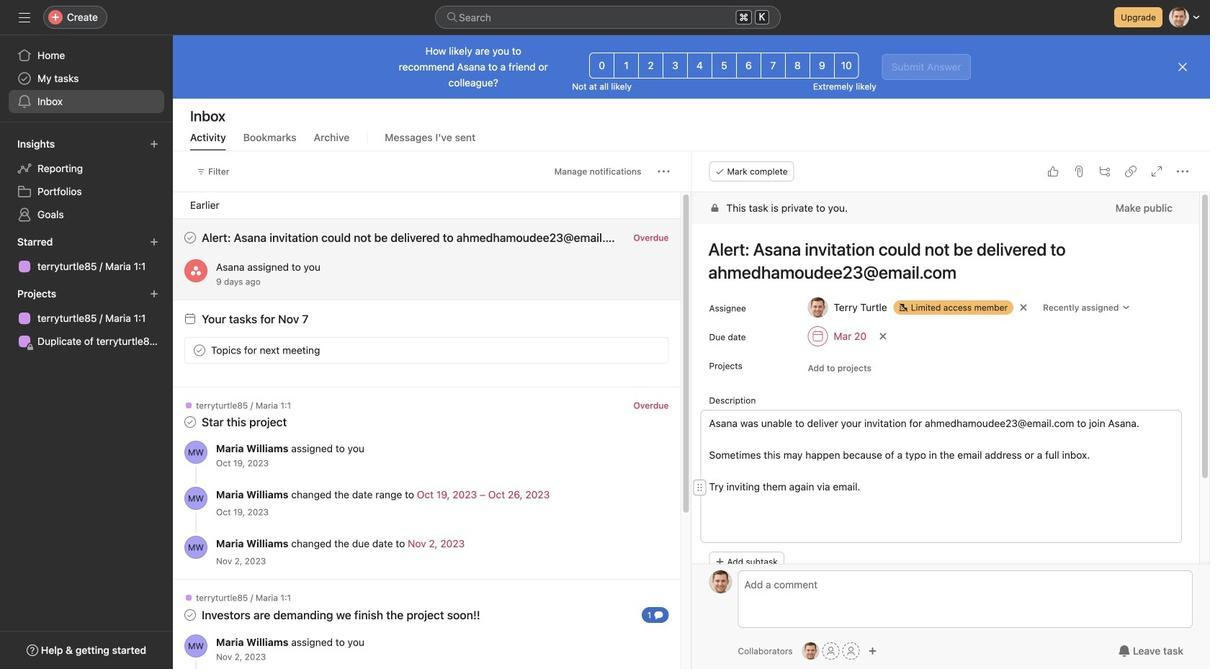 Task type: vqa. For each thing, say whether or not it's contained in the screenshot.
second ARCHIVE NOTIFICATIONS image from the top of the page
yes



Task type: locate. For each thing, give the bounding box(es) containing it.
archive notification image
[[653, 236, 665, 247]]

open user profile image
[[710, 571, 733, 594], [185, 635, 208, 658]]

clear due date image
[[879, 332, 888, 341]]

option group
[[590, 53, 860, 79]]

1 horizontal spatial more actions image
[[658, 166, 670, 177]]

1 open user profile image from the top
[[185, 441, 208, 464]]

more actions image left archive notification image
[[607, 236, 619, 247]]

None field
[[435, 6, 781, 29]]

1 vertical spatial open user profile image
[[185, 635, 208, 658]]

1 horizontal spatial add or remove collaborators image
[[869, 647, 878, 656]]

2 vertical spatial open user profile image
[[185, 536, 208, 559]]

0 vertical spatial add to bookmarks image
[[630, 236, 642, 247]]

projects element
[[0, 281, 173, 356]]

add to bookmarks image
[[630, 597, 642, 608]]

dismiss image
[[1178, 61, 1189, 73]]

more actions image up archive notification image
[[658, 166, 670, 177]]

0 horizontal spatial add or remove collaborators image
[[803, 643, 820, 660]]

main content
[[692, 192, 1200, 670]]

1 vertical spatial archive notifications image
[[653, 597, 665, 608]]

leftcount image
[[655, 611, 663, 620]]

more actions image
[[658, 166, 670, 177], [607, 236, 619, 247]]

add or remove collaborators image
[[803, 643, 820, 660], [869, 647, 878, 656]]

open user profile image
[[185, 441, 208, 464], [185, 487, 208, 510], [185, 536, 208, 559]]

2 open user profile image from the top
[[185, 487, 208, 510]]

0 vertical spatial open user profile image
[[710, 571, 733, 594]]

0 horizontal spatial open user profile image
[[185, 635, 208, 658]]

Search tasks, projects, and more text field
[[435, 6, 781, 29]]

1 vertical spatial more actions image
[[607, 236, 619, 247]]

1 vertical spatial open user profile image
[[185, 487, 208, 510]]

new insights image
[[150, 140, 159, 148]]

0 horizontal spatial more actions image
[[607, 236, 619, 247]]

0 vertical spatial archive notifications image
[[653, 404, 665, 416]]

your tasks for nov 7, task element
[[202, 312, 309, 326]]

full screen image
[[1152, 166, 1163, 177]]

0 vertical spatial open user profile image
[[185, 441, 208, 464]]

1 vertical spatial add to bookmarks image
[[630, 404, 642, 416]]

3 open user profile image from the top
[[185, 536, 208, 559]]

archive notifications image
[[653, 404, 665, 416], [653, 597, 665, 608]]

0 likes. click to like this task image
[[1048, 166, 1060, 177]]

None radio
[[590, 53, 615, 79], [639, 53, 664, 79], [712, 53, 737, 79], [835, 53, 860, 79], [590, 53, 615, 79], [639, 53, 664, 79], [712, 53, 737, 79], [835, 53, 860, 79]]

None radio
[[614, 53, 639, 79], [663, 53, 688, 79], [688, 53, 713, 79], [737, 53, 762, 79], [761, 53, 786, 79], [786, 53, 811, 79], [810, 53, 835, 79], [614, 53, 639, 79], [663, 53, 688, 79], [688, 53, 713, 79], [737, 53, 762, 79], [761, 53, 786, 79], [786, 53, 811, 79], [810, 53, 835, 79]]

copy task link image
[[1126, 166, 1137, 177]]

add to bookmarks image
[[630, 236, 642, 247], [630, 404, 642, 416]]

more actions for this task image
[[1178, 166, 1189, 177]]



Task type: describe. For each thing, give the bounding box(es) containing it.
alert: asana invitation could not be delivered to ahmedhamoudee23@email.com dialog
[[692, 151, 1211, 670]]

2 add to bookmarks image from the top
[[630, 404, 642, 416]]

1 add to bookmarks image from the top
[[630, 236, 642, 247]]

main content inside "alert: asana invitation could not be delivered to ahmedhamoudee23@email.com" dialog
[[692, 192, 1200, 670]]

description document
[[694, 416, 1183, 495]]

mark complete image
[[191, 342, 208, 359]]

2 archive notifications image from the top
[[653, 597, 665, 608]]

add subtask image
[[1100, 166, 1111, 177]]

insights element
[[0, 131, 173, 229]]

attachments: add a file to this task, alert: asana invitation could not be delivered to ahmedhamoudee23@email.com image
[[1074, 166, 1086, 177]]

new project or portfolio image
[[150, 290, 159, 298]]

Task Name text field
[[700, 233, 1183, 289]]

global element
[[0, 35, 173, 122]]

1 archive notifications image from the top
[[653, 404, 665, 416]]

starred element
[[0, 229, 173, 281]]

hide sidebar image
[[19, 12, 30, 23]]

0 vertical spatial more actions image
[[658, 166, 670, 177]]

remove assignee image
[[1020, 303, 1029, 312]]

1 horizontal spatial open user profile image
[[710, 571, 733, 594]]

Mark complete checkbox
[[191, 342, 208, 359]]

add items to starred image
[[150, 238, 159, 247]]



